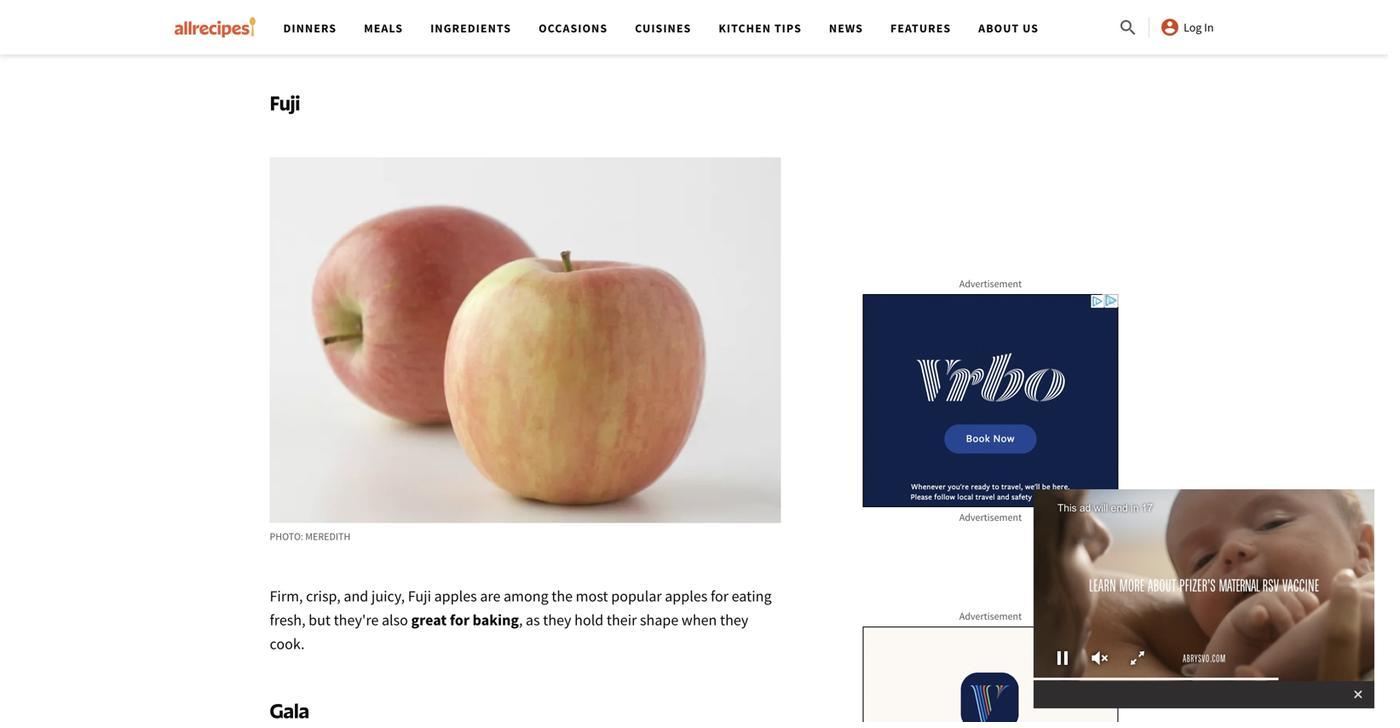 Task type: describe. For each thing, give the bounding box(es) containing it.
meredith
[[305, 530, 351, 543]]

also
[[382, 610, 408, 630]]

firm,
[[270, 586, 303, 606]]

home image
[[174, 17, 256, 38]]

ingredients
[[431, 20, 512, 36]]

their
[[607, 610, 637, 630]]

tips
[[775, 20, 802, 36]]

features
[[891, 20, 951, 36]]

as
[[526, 610, 540, 630]]

21 savory main dishes featuring sweet apples link
[[333, 28, 595, 45]]

apples
[[557, 28, 595, 45]]

juicy,
[[372, 586, 405, 606]]

when
[[682, 610, 717, 630]]

great
[[411, 610, 447, 630]]

1 they from the left
[[543, 610, 572, 630]]

2 apples from the left
[[665, 586, 708, 606]]

crisp,
[[306, 586, 341, 606]]

about
[[979, 20, 1020, 36]]

ingredients link
[[431, 20, 512, 36]]

eating
[[732, 586, 772, 606]]

two fuji apples image
[[270, 157, 781, 523]]

cuisines link
[[635, 20, 692, 36]]

baking
[[473, 610, 519, 630]]

hold
[[575, 610, 604, 630]]

for inside the firm, crisp, and juicy, fuji apples are among the most popular apples for eating fresh, but they're also
[[711, 586, 729, 606]]

1 advertisement region from the top
[[863, 294, 1119, 507]]

occasions link
[[539, 20, 608, 36]]

but
[[309, 610, 331, 630]]

fuji inside the firm, crisp, and juicy, fuji apples are among the most popular apples for eating fresh, but they're also
[[408, 586, 431, 606]]

and
[[344, 586, 369, 606]]

dinners link
[[283, 20, 337, 36]]

firm, crisp, and juicy, fuji apples are among the most popular apples for eating fresh, but they're also
[[270, 586, 772, 630]]

they're
[[334, 610, 379, 630]]

main
[[392, 28, 419, 45]]

popular
[[611, 586, 662, 606]]

savory
[[350, 28, 389, 45]]

among
[[504, 586, 549, 606]]

search image
[[1118, 18, 1139, 38]]



Task type: locate. For each thing, give the bounding box(es) containing it.
news link
[[829, 20, 864, 36]]

features link
[[891, 20, 951, 36]]

about us link
[[979, 20, 1039, 36]]

meals
[[364, 20, 403, 36]]

, as they hold their shape when they cook.
[[270, 610, 749, 653]]

log in
[[1184, 20, 1214, 35]]

1 apples from the left
[[434, 586, 477, 606]]

0 vertical spatial advertisement region
[[863, 294, 1119, 507]]

the
[[552, 586, 573, 606]]

dishes
[[422, 28, 459, 45]]

cuisines
[[635, 20, 692, 36]]

cook.
[[270, 634, 305, 653]]

apples up 'when'
[[665, 586, 708, 606]]

0 vertical spatial for
[[711, 586, 729, 606]]

2 they from the left
[[720, 610, 749, 630]]

fuji up great
[[408, 586, 431, 606]]

unmute button group
[[1082, 645, 1119, 671]]

1 horizontal spatial fuji
[[408, 586, 431, 606]]

0 vertical spatial fuji
[[270, 90, 300, 115]]

1 horizontal spatial they
[[720, 610, 749, 630]]

kitchen
[[719, 20, 772, 36]]

fresh,
[[270, 610, 306, 630]]

1 vertical spatial for
[[450, 610, 470, 630]]

0 horizontal spatial for
[[450, 610, 470, 630]]

0 horizontal spatial fuji
[[270, 90, 300, 115]]

2 advertisement region from the top
[[863, 627, 1119, 722]]

meals link
[[364, 20, 403, 36]]

great for baking
[[411, 610, 519, 630]]

kitchen tips link
[[719, 20, 802, 36]]

are
[[480, 586, 501, 606]]

news
[[829, 20, 864, 36]]

,
[[519, 610, 523, 630]]

for right great
[[450, 610, 470, 630]]

about us
[[979, 20, 1039, 36]]

fuji
[[270, 90, 300, 115], [408, 586, 431, 606]]

shape
[[640, 610, 679, 630]]

most
[[576, 586, 608, 606]]

us
[[1023, 20, 1039, 36]]

1 horizontal spatial for
[[711, 586, 729, 606]]

dinners
[[283, 20, 337, 36]]

for
[[711, 586, 729, 606], [450, 610, 470, 630]]

21 savory main dishes featuring sweet apples
[[333, 28, 595, 45]]

log
[[1184, 20, 1202, 35]]

0 horizontal spatial they
[[543, 610, 572, 630]]

apples
[[434, 586, 477, 606], [665, 586, 708, 606]]

1 vertical spatial fuji
[[408, 586, 431, 606]]

featuring
[[462, 28, 516, 45]]

for up 'when'
[[711, 586, 729, 606]]

0 horizontal spatial apples
[[434, 586, 477, 606]]

advertisement region
[[863, 294, 1119, 507], [863, 627, 1119, 722]]

they
[[543, 610, 572, 630], [720, 610, 749, 630]]

they right as
[[543, 610, 572, 630]]

21
[[333, 28, 347, 45]]

1 vertical spatial advertisement region
[[863, 627, 1119, 722]]

1 horizontal spatial apples
[[665, 586, 708, 606]]

in
[[1205, 20, 1214, 35]]

sweet
[[519, 28, 554, 45]]

log in link
[[1160, 17, 1214, 38]]

navigation
[[270, 0, 1118, 55]]

they down eating
[[720, 610, 749, 630]]

navigation containing dinners
[[270, 0, 1118, 55]]

occasions
[[539, 20, 608, 36]]

fuji down dinners on the left top of the page
[[270, 90, 300, 115]]

kitchen tips
[[719, 20, 802, 36]]

apples up great for baking
[[434, 586, 477, 606]]

account image
[[1160, 17, 1181, 38]]



Task type: vqa. For each thing, say whether or not it's contained in the screenshot.
caret_down Image
no



